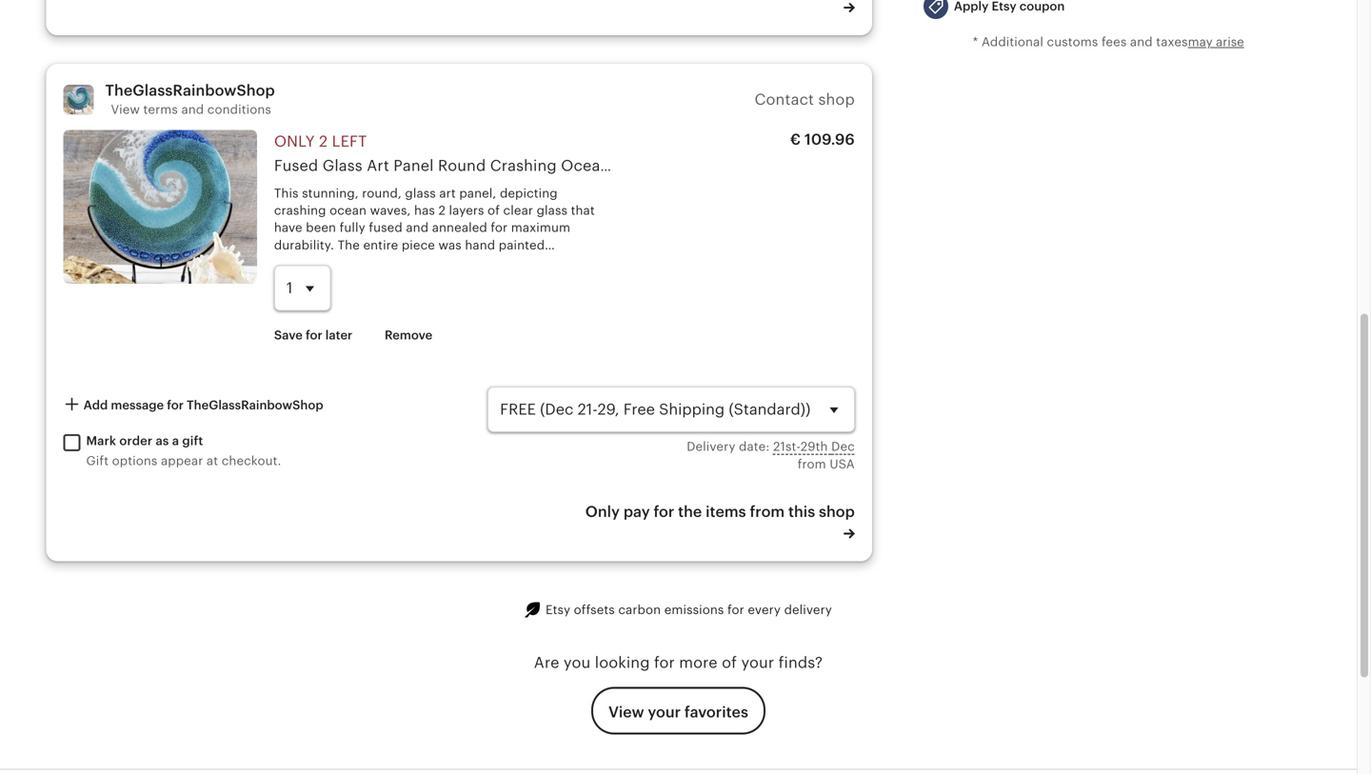 Task type: locate. For each thing, give the bounding box(es) containing it.
only for only pay for the items from this shop
[[585, 503, 620, 520]]

theglassrainbowshop up checkout.
[[187, 398, 323, 413]]

conditions
[[207, 102, 271, 117]]

view terms and conditions button
[[111, 102, 271, 117]]

and inside the theglassrainbowshop view terms and conditions
[[181, 102, 204, 117]]

clear
[[503, 203, 533, 218]]

may arise button
[[1188, 33, 1244, 51]]

0 horizontal spatial and
[[181, 102, 204, 117]]

1 vertical spatial 2
[[438, 203, 446, 218]]

0 vertical spatial your
[[741, 654, 774, 671]]

0 vertical spatial view
[[111, 102, 140, 117]]

0 horizontal spatial of
[[488, 203, 500, 218]]

your down are you looking for more of your finds?
[[648, 703, 681, 720]]

waves,
[[370, 203, 411, 218]]

109.96
[[805, 131, 855, 148]]

1 vertical spatial of
[[722, 654, 737, 671]]

date:
[[739, 440, 770, 454]]

2
[[319, 133, 328, 150], [438, 203, 446, 218]]

pay
[[623, 503, 650, 520]]

view
[[111, 102, 140, 117], [608, 703, 644, 720]]

only pay for the items from this shop
[[585, 503, 855, 520]]

0 vertical spatial from
[[798, 457, 826, 471]]

*
[[973, 35, 978, 49]]

* additional customs fees and taxes may arise
[[973, 35, 1244, 49]]

contact shop
[[755, 91, 855, 108]]

of right more
[[722, 654, 737, 671]]

of
[[488, 203, 500, 218], [722, 654, 737, 671]]

1 horizontal spatial from
[[798, 457, 826, 471]]

emissions
[[664, 603, 724, 617]]

round,
[[362, 186, 402, 200]]

your inside "link"
[[648, 703, 681, 720]]

view inside "link"
[[608, 703, 644, 720]]

your
[[741, 654, 774, 671], [648, 703, 681, 720]]

fused
[[274, 157, 318, 174]]

1 horizontal spatial view
[[608, 703, 644, 720]]

panel,
[[459, 186, 496, 200]]

the
[[678, 503, 702, 520]]

fees
[[1102, 35, 1127, 49]]

fused glass art panel round crashing ocean waves | link
[[274, 157, 1270, 174]]

of down panel,
[[488, 203, 500, 218]]

offsets
[[574, 603, 615, 617]]

order
[[119, 434, 153, 448]]

only up fused
[[274, 133, 315, 150]]

for left the every
[[727, 603, 744, 617]]

2 right "has"
[[438, 203, 446, 218]]

finds?
[[779, 654, 823, 671]]

message
[[111, 398, 164, 413]]

later
[[325, 328, 353, 342]]

of inside "this stunning, round, glass art panel, depicting crashing ocean waves, has 2 layers of clear glass that have been fully fused and annealed for maximum durability."
[[488, 203, 500, 218]]

have
[[274, 221, 302, 235]]

0 horizontal spatial only
[[274, 133, 315, 150]]

only inside only 2 left fused glass art panel round crashing ocean waves |
[[274, 133, 315, 150]]

save for later
[[274, 328, 353, 342]]

only pay for the items from this shop link
[[578, 501, 855, 544]]

may
[[1188, 35, 1213, 49]]

mark order as a gift gift options appear at checkout.
[[86, 434, 281, 468]]

0 horizontal spatial glass
[[405, 186, 436, 200]]

usa
[[830, 457, 855, 471]]

29th
[[801, 440, 828, 454]]

view inside the theglassrainbowshop view terms and conditions
[[111, 102, 140, 117]]

for left the the
[[654, 503, 674, 520]]

and down theglassrainbowshop link
[[181, 102, 204, 117]]

your left 'finds?'
[[741, 654, 774, 671]]

from
[[798, 457, 826, 471], [750, 503, 785, 520]]

for up the a
[[167, 398, 184, 413]]

0 horizontal spatial 2
[[319, 133, 328, 150]]

only for only 2 left fused glass art panel round crashing ocean waves |
[[274, 133, 315, 150]]

mark
[[86, 434, 116, 448]]

€
[[790, 131, 801, 148]]

been
[[306, 221, 336, 235]]

waves
[[614, 157, 661, 174]]

that
[[571, 203, 595, 218]]

glass up "has"
[[405, 186, 436, 200]]

from left this
[[750, 503, 785, 520]]

1 vertical spatial from
[[750, 503, 785, 520]]

remove button
[[370, 317, 447, 353]]

1 horizontal spatial glass
[[537, 203, 567, 218]]

are
[[534, 654, 559, 671]]

shop up '109.96'
[[818, 91, 855, 108]]

remove
[[385, 328, 432, 342]]

for down clear
[[491, 221, 508, 235]]

add message for theglassrainbowshop button
[[49, 387, 338, 423]]

additional
[[982, 35, 1043, 49]]

favorites
[[684, 703, 748, 720]]

2 vertical spatial and
[[406, 221, 429, 235]]

every
[[748, 603, 781, 617]]

1 vertical spatial view
[[608, 703, 644, 720]]

shop right this
[[819, 503, 855, 520]]

2 horizontal spatial and
[[1130, 35, 1153, 49]]

a
[[172, 434, 179, 448]]

for
[[491, 221, 508, 235], [306, 328, 322, 342], [167, 398, 184, 413], [654, 503, 674, 520], [727, 603, 744, 617], [654, 654, 675, 671]]

taxes
[[1156, 35, 1188, 49]]

from inside delivery date: 21st-29th dec from usa
[[798, 457, 826, 471]]

from down 29th
[[798, 457, 826, 471]]

view your favorites link
[[591, 687, 765, 735]]

for inside dropdown button
[[167, 398, 184, 413]]

hand
[[465, 238, 495, 252]]

view down looking
[[608, 703, 644, 720]]

and right fees
[[1130, 35, 1153, 49]]

1 horizontal spatial 2
[[438, 203, 446, 218]]

and up piece
[[406, 221, 429, 235]]

0 vertical spatial only
[[274, 133, 315, 150]]

1 horizontal spatial only
[[585, 503, 620, 520]]

1 vertical spatial your
[[648, 703, 681, 720]]

€ 109.96
[[790, 131, 855, 148]]

0 vertical spatial and
[[1130, 35, 1153, 49]]

for left later
[[306, 328, 322, 342]]

0 horizontal spatial view
[[111, 102, 140, 117]]

theglassrainbowshop view terms and conditions
[[105, 82, 275, 117]]

0 horizontal spatial your
[[648, 703, 681, 720]]

as
[[156, 434, 169, 448]]

1 vertical spatial theglassrainbowshop
[[187, 398, 323, 413]]

art
[[439, 186, 456, 200]]

1 vertical spatial only
[[585, 503, 620, 520]]

panel
[[393, 157, 434, 174]]

0 horizontal spatial from
[[750, 503, 785, 520]]

theglassrainbowshop
[[105, 82, 275, 99], [187, 398, 323, 413]]

glass up the maximum
[[537, 203, 567, 218]]

only left pay
[[585, 503, 620, 520]]

1 horizontal spatial of
[[722, 654, 737, 671]]

for inside button
[[306, 328, 322, 342]]

0 vertical spatial 2
[[319, 133, 328, 150]]

0 vertical spatial of
[[488, 203, 500, 218]]

only 2 left fused glass art panel round crashing ocean waves |
[[274, 133, 674, 174]]

shop
[[818, 91, 855, 108], [819, 503, 855, 520]]

gift
[[86, 454, 109, 468]]

1 vertical spatial and
[[181, 102, 204, 117]]

theglassrainbowshop up view terms and conditions button
[[105, 82, 275, 99]]

terms
[[143, 102, 178, 117]]

1 horizontal spatial and
[[406, 221, 429, 235]]

layers
[[449, 203, 484, 218]]

only
[[274, 133, 315, 150], [585, 503, 620, 520]]

2 left left
[[319, 133, 328, 150]]

for left more
[[654, 654, 675, 671]]

glass
[[405, 186, 436, 200], [537, 203, 567, 218]]

view left terms
[[111, 102, 140, 117]]

theglassrainbowshop link
[[105, 82, 275, 99]]

fused glass art panel round crashing ocean waves |  rolling breaking wave sea blue glass |  beach surf theme |  unique birthday gifts image
[[63, 130, 257, 284]]



Task type: describe. For each thing, give the bounding box(es) containing it.
arise
[[1216, 35, 1244, 49]]

crashing
[[490, 157, 557, 174]]

appear
[[161, 454, 203, 468]]

left
[[332, 133, 367, 150]]

delivery date: 21st-29th dec from usa
[[687, 440, 855, 471]]

painted…
[[499, 238, 555, 252]]

looking
[[595, 654, 650, 671]]

items
[[706, 503, 746, 520]]

1 vertical spatial shop
[[819, 503, 855, 520]]

from for this
[[750, 503, 785, 520]]

the
[[338, 238, 360, 252]]

view your favorites
[[608, 703, 748, 720]]

carbon
[[618, 603, 661, 617]]

for inside "this stunning, round, glass art panel, depicting crashing ocean waves, has 2 layers of clear glass that have been fully fused and annealed for maximum durability."
[[491, 221, 508, 235]]

fused
[[369, 221, 403, 235]]

durability.
[[274, 238, 334, 252]]

are you looking for more of your finds?
[[534, 654, 823, 671]]

this
[[788, 503, 815, 520]]

piece
[[402, 238, 435, 252]]

maximum
[[511, 221, 570, 235]]

more
[[679, 654, 718, 671]]

0 vertical spatial theglassrainbowshop
[[105, 82, 275, 99]]

delivery
[[784, 603, 832, 617]]

theglassrainbowshop image
[[63, 85, 94, 115]]

save for later button
[[260, 317, 367, 353]]

add message for theglassrainbowshop
[[80, 398, 323, 413]]

crashing
[[274, 203, 326, 218]]

add
[[83, 398, 108, 413]]

from for usa
[[798, 457, 826, 471]]

save
[[274, 328, 303, 342]]

entire
[[363, 238, 398, 252]]

was
[[438, 238, 462, 252]]

and inside "this stunning, round, glass art panel, depicting crashing ocean waves, has 2 layers of clear glass that have been fully fused and annealed for maximum durability."
[[406, 221, 429, 235]]

dec
[[831, 440, 855, 454]]

glass
[[322, 157, 363, 174]]

delivery
[[687, 440, 735, 454]]

ocean
[[330, 203, 367, 218]]

0 vertical spatial shop
[[818, 91, 855, 108]]

art
[[367, 157, 389, 174]]

1 horizontal spatial your
[[741, 654, 774, 671]]

theglassrainbowshop inside dropdown button
[[187, 398, 323, 413]]

annealed
[[432, 221, 487, 235]]

2 inside "this stunning, round, glass art panel, depicting crashing ocean waves, has 2 layers of clear glass that have been fully fused and annealed for maximum durability."
[[438, 203, 446, 218]]

has
[[414, 203, 435, 218]]

this stunning, round, glass art panel, depicting crashing ocean waves, has 2 layers of clear glass that have been fully fused and annealed for maximum durability.
[[274, 186, 595, 252]]

2 inside only 2 left fused glass art panel round crashing ocean waves |
[[319, 133, 328, 150]]

21st-
[[773, 440, 801, 454]]

stunning,
[[302, 186, 359, 200]]

round
[[438, 157, 486, 174]]

1 vertical spatial glass
[[537, 203, 567, 218]]

customs
[[1047, 35, 1098, 49]]

|
[[665, 157, 670, 174]]

0 vertical spatial glass
[[405, 186, 436, 200]]

contact
[[755, 91, 814, 108]]

depicting
[[500, 186, 558, 200]]

the entire piece was hand painted…
[[338, 238, 555, 252]]

fully
[[340, 221, 365, 235]]

options
[[112, 454, 158, 468]]

this
[[274, 186, 299, 200]]

ocean
[[561, 157, 610, 174]]

checkout.
[[222, 454, 281, 468]]

contact shop button
[[755, 91, 855, 108]]

gift
[[182, 434, 203, 448]]

at
[[207, 454, 218, 468]]

etsy
[[546, 603, 570, 617]]



Task type: vqa. For each thing, say whether or not it's contained in the screenshot.
bottommost View
yes



